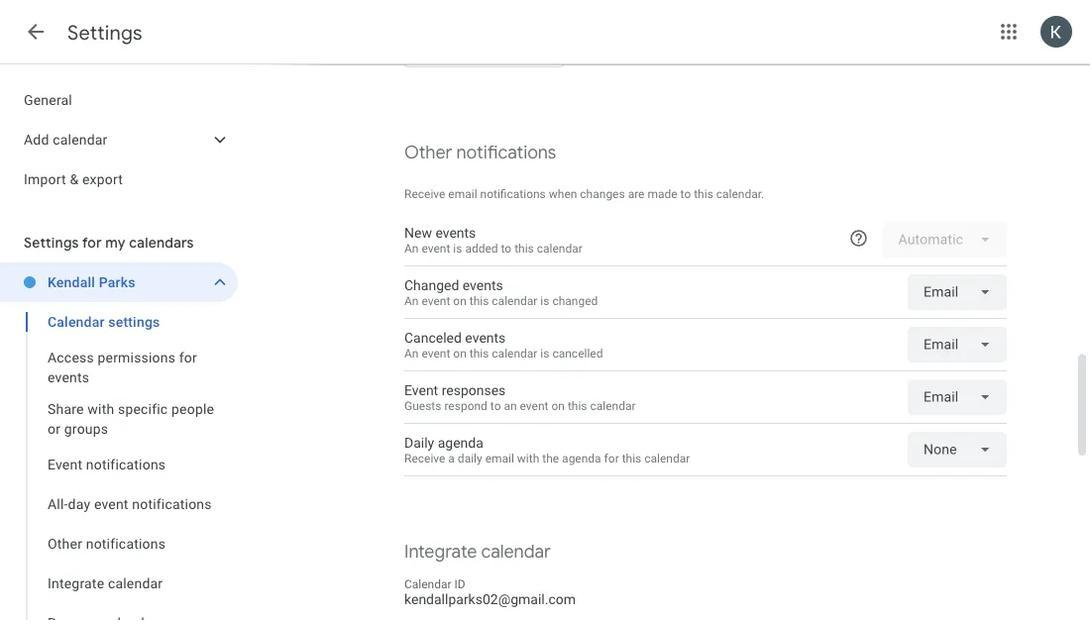 Task type: locate. For each thing, give the bounding box(es) containing it.
0 vertical spatial receive
[[405, 187, 446, 201]]

receive inside daily agenda receive a daily email with the agenda for this calendar
[[405, 451, 446, 465]]

on up canceled
[[454, 294, 467, 308]]

is
[[454, 241, 463, 255], [541, 294, 550, 308], [541, 346, 550, 360]]

events inside changed events an event on this calendar is changed
[[463, 277, 504, 294]]

receive
[[405, 187, 446, 201], [405, 451, 446, 465]]

with left the
[[517, 451, 540, 465]]

0 vertical spatial calendar
[[48, 314, 105, 330]]

1 vertical spatial other
[[48, 536, 82, 552]]

0 vertical spatial integrate calendar
[[405, 541, 551, 563]]

on up daily agenda receive a daily email with the agenda for this calendar
[[552, 399, 565, 413]]

group
[[0, 302, 238, 621]]

event right an
[[520, 399, 549, 413]]

events down access
[[48, 369, 89, 386]]

events right new
[[436, 225, 476, 241]]

added
[[465, 241, 498, 255]]

event for changed
[[422, 294, 451, 308]]

2 vertical spatial an
[[405, 346, 419, 360]]

event for canceled
[[422, 346, 451, 360]]

event inside new events an event is added to this calendar
[[422, 241, 451, 255]]

for right the
[[605, 451, 619, 465]]

event inside the settings for my calendars tree
[[48, 457, 82, 473]]

0 vertical spatial event
[[405, 383, 439, 399]]

settings
[[108, 314, 160, 330]]

on inside the event responses guests respond to an event on this calendar
[[552, 399, 565, 413]]

on for canceled
[[454, 346, 467, 360]]

this right changed
[[470, 294, 489, 308]]

0 vertical spatial on
[[454, 294, 467, 308]]

2 vertical spatial is
[[541, 346, 550, 360]]

other notifications inside group
[[48, 536, 166, 552]]

event for new
[[422, 241, 451, 255]]

0 horizontal spatial other notifications
[[48, 536, 166, 552]]

tree
[[0, 80, 238, 199]]

respond
[[445, 399, 488, 413]]

integrate calendar down the all-day event notifications
[[48, 576, 163, 592]]

event for event notifications
[[48, 457, 82, 473]]

this right the
[[622, 451, 642, 465]]

1 vertical spatial calendar
[[405, 578, 452, 592]]

canceled events an event on this calendar is cancelled
[[405, 330, 603, 360]]

event inside canceled events an event on this calendar is cancelled
[[422, 346, 451, 360]]

0 horizontal spatial for
[[82, 234, 102, 251]]

notifications up new events an event is added to this calendar
[[481, 187, 546, 201]]

0 vertical spatial email
[[449, 187, 478, 201]]

new events an event is added to this calendar
[[405, 225, 583, 255]]

daily agenda receive a daily email with the agenda for this calendar
[[405, 435, 691, 465]]

made
[[648, 187, 678, 201]]

on up responses
[[454, 346, 467, 360]]

0 horizontal spatial with
[[88, 401, 114, 418]]

an inside changed events an event on this calendar is changed
[[405, 294, 419, 308]]

with up groups
[[88, 401, 114, 418]]

an inside new events an event is added to this calendar
[[405, 241, 419, 255]]

settings up 'kendall'
[[24, 234, 79, 251]]

calendar
[[48, 314, 105, 330], [405, 578, 452, 592]]

import
[[24, 171, 66, 187]]

agenda down respond
[[438, 435, 484, 451]]

settings for my calendars
[[24, 234, 194, 251]]

agenda
[[438, 435, 484, 451], [562, 451, 602, 465]]

all-
[[48, 496, 68, 513]]

an for canceled events
[[405, 346, 419, 360]]

integrate calendar up id
[[405, 541, 551, 563]]

calendar inside calendar id kendallparks02@gmail.com
[[405, 578, 452, 592]]

3 an from the top
[[405, 346, 419, 360]]

is left cancelled
[[541, 346, 550, 360]]

to left an
[[491, 399, 501, 413]]

event left respond
[[405, 383, 439, 399]]

event up changed
[[422, 241, 451, 255]]

is inside changed events an event on this calendar is changed
[[541, 294, 550, 308]]

settings right go back image
[[67, 20, 143, 45]]

0 vertical spatial other notifications
[[405, 141, 557, 164]]

0 horizontal spatial event
[[48, 457, 82, 473]]

calendar inside changed events an event on this calendar is changed
[[492, 294, 538, 308]]

1 vertical spatial is
[[541, 294, 550, 308]]

for left my
[[82, 234, 102, 251]]

a
[[449, 451, 455, 465]]

this up responses
[[470, 346, 489, 360]]

this inside new events an event is added to this calendar
[[515, 241, 534, 255]]

agenda right the
[[562, 451, 602, 465]]

on inside changed events an event on this calendar is changed
[[454, 294, 467, 308]]

other up new
[[405, 141, 453, 164]]

is for canceled events
[[541, 346, 550, 360]]

general
[[24, 92, 72, 108]]

0 vertical spatial an
[[405, 241, 419, 255]]

share with specific people or groups
[[48, 401, 214, 437]]

calendar
[[53, 131, 108, 148], [537, 241, 583, 255], [492, 294, 538, 308], [492, 346, 538, 360], [591, 399, 636, 413], [645, 451, 691, 465], [481, 541, 551, 563], [108, 576, 163, 592]]

calendar inside canceled events an event on this calendar is cancelled
[[492, 346, 538, 360]]

other notifications
[[405, 141, 557, 164], [48, 536, 166, 552]]

None field
[[908, 275, 1008, 310], [908, 327, 1008, 363], [908, 380, 1008, 416], [908, 432, 1008, 468], [908, 275, 1008, 310], [908, 327, 1008, 363], [908, 380, 1008, 416], [908, 432, 1008, 468]]

0 vertical spatial with
[[88, 401, 114, 418]]

is inside canceled events an event on this calendar is cancelled
[[541, 346, 550, 360]]

on inside canceled events an event on this calendar is cancelled
[[454, 346, 467, 360]]

groups
[[64, 421, 108, 437]]

calendar left id
[[405, 578, 452, 592]]

1 horizontal spatial other notifications
[[405, 141, 557, 164]]

event right the day
[[94, 496, 129, 513]]

1 vertical spatial other notifications
[[48, 536, 166, 552]]

settings for settings
[[67, 20, 143, 45]]

1 receive from the top
[[405, 187, 446, 201]]

an inside canceled events an event on this calendar is cancelled
[[405, 346, 419, 360]]

event
[[422, 241, 451, 255], [422, 294, 451, 308], [422, 346, 451, 360], [520, 399, 549, 413], [94, 496, 129, 513]]

share
[[48, 401, 84, 418]]

receive left a
[[405, 451, 446, 465]]

event down 'or'
[[48, 457, 82, 473]]

2 receive from the top
[[405, 451, 446, 465]]

1 vertical spatial with
[[517, 451, 540, 465]]

events down changed events an event on this calendar is changed on the top of page
[[465, 330, 506, 346]]

are
[[628, 187, 645, 201]]

notifications
[[457, 141, 557, 164], [481, 187, 546, 201], [86, 457, 166, 473], [132, 496, 212, 513], [86, 536, 166, 552]]

1 horizontal spatial email
[[486, 451, 515, 465]]

notifications up when
[[457, 141, 557, 164]]

calendar inside daily agenda receive a daily email with the agenda for this calendar
[[645, 451, 691, 465]]

with inside daily agenda receive a daily email with the agenda for this calendar
[[517, 451, 540, 465]]

1 vertical spatial for
[[179, 350, 197, 366]]

event
[[405, 383, 439, 399], [48, 457, 82, 473]]

1 vertical spatial email
[[486, 451, 515, 465]]

events inside new events an event is added to this calendar
[[436, 225, 476, 241]]

1 vertical spatial integrate
[[48, 576, 104, 592]]

event inside changed events an event on this calendar is changed
[[422, 294, 451, 308]]

event inside the event responses guests respond to an event on this calendar
[[405, 383, 439, 399]]

integrate up id
[[405, 541, 477, 563]]

all-day event notifications
[[48, 496, 212, 513]]

this inside canceled events an event on this calendar is cancelled
[[470, 346, 489, 360]]

1 vertical spatial event
[[48, 457, 82, 473]]

this inside daily agenda receive a daily email with the agenda for this calendar
[[622, 451, 642, 465]]

kendall parks tree item
[[0, 263, 238, 302]]

calendar settings
[[48, 314, 160, 330]]

1 horizontal spatial with
[[517, 451, 540, 465]]

changes
[[580, 187, 625, 201]]

email right daily
[[486, 451, 515, 465]]

0 horizontal spatial integrate calendar
[[48, 576, 163, 592]]

is left changed
[[541, 294, 550, 308]]

other
[[405, 141, 453, 164], [48, 536, 82, 552]]

2 vertical spatial to
[[491, 399, 501, 413]]

to inside new events an event is added to this calendar
[[501, 241, 512, 255]]

to
[[681, 187, 691, 201], [501, 241, 512, 255], [491, 399, 501, 413]]

2 vertical spatial on
[[552, 399, 565, 413]]

an for changed events
[[405, 294, 419, 308]]

other down all-
[[48, 536, 82, 552]]

on for changed
[[454, 294, 467, 308]]

an up canceled
[[405, 294, 419, 308]]

1 an from the top
[[405, 241, 419, 255]]

1 horizontal spatial calendar
[[405, 578, 452, 592]]

event inside the event responses guests respond to an event on this calendar
[[520, 399, 549, 413]]

other notifications down the all-day event notifications
[[48, 536, 166, 552]]

1 horizontal spatial for
[[179, 350, 197, 366]]

2 vertical spatial for
[[605, 451, 619, 465]]

calendar inside the settings for my calendars tree
[[48, 314, 105, 330]]

events inside access permissions for events
[[48, 369, 89, 386]]

integrate down the day
[[48, 576, 104, 592]]

events for new events
[[436, 225, 476, 241]]

2 an from the top
[[405, 294, 419, 308]]

for
[[82, 234, 102, 251], [179, 350, 197, 366], [605, 451, 619, 465]]

notifications up the all-day event notifications
[[86, 457, 166, 473]]

1 vertical spatial receive
[[405, 451, 446, 465]]

changed
[[553, 294, 598, 308]]

events inside canceled events an event on this calendar is cancelled
[[465, 330, 506, 346]]

specific
[[118, 401, 168, 418]]

calendar inside the event responses guests respond to an event on this calendar
[[591, 399, 636, 413]]

1 vertical spatial integrate calendar
[[48, 576, 163, 592]]

kendall parks
[[48, 274, 135, 291]]

email up new events an event is added to this calendar
[[449, 187, 478, 201]]

0 horizontal spatial other
[[48, 536, 82, 552]]

1 vertical spatial settings
[[24, 234, 79, 251]]

2 horizontal spatial for
[[605, 451, 619, 465]]

access
[[48, 350, 94, 366]]

this inside changed events an event on this calendar is changed
[[470, 294, 489, 308]]

is left 'added'
[[454, 241, 463, 255]]

to right 'added'
[[501, 241, 512, 255]]

is for changed events
[[541, 294, 550, 308]]

notifications down the all-day event notifications
[[86, 536, 166, 552]]

calendar.
[[717, 187, 765, 201]]

an up guests
[[405, 346, 419, 360]]

integrate calendar
[[405, 541, 551, 563], [48, 576, 163, 592]]

receive up new
[[405, 187, 446, 201]]

this
[[694, 187, 714, 201], [515, 241, 534, 255], [470, 294, 489, 308], [470, 346, 489, 360], [568, 399, 588, 413], [622, 451, 642, 465]]

with
[[88, 401, 114, 418], [517, 451, 540, 465]]

calendar for calendar id kendallparks02@gmail.com
[[405, 578, 452, 592]]

0 vertical spatial to
[[681, 187, 691, 201]]

group containing calendar settings
[[0, 302, 238, 621]]

event up responses
[[422, 346, 451, 360]]

0 vertical spatial is
[[454, 241, 463, 255]]

other notifications up new events an event is added to this calendar
[[405, 141, 557, 164]]

1 horizontal spatial agenda
[[562, 451, 602, 465]]

people
[[172, 401, 214, 418]]

on
[[454, 294, 467, 308], [454, 346, 467, 360], [552, 399, 565, 413]]

1 horizontal spatial other
[[405, 141, 453, 164]]

event up canceled
[[422, 294, 451, 308]]

0 horizontal spatial agenda
[[438, 435, 484, 451]]

0 vertical spatial for
[[82, 234, 102, 251]]

events
[[436, 225, 476, 241], [463, 277, 504, 294], [465, 330, 506, 346], [48, 369, 89, 386]]

integrate
[[405, 541, 477, 563], [48, 576, 104, 592]]

1 vertical spatial an
[[405, 294, 419, 308]]

changed events an event on this calendar is changed
[[405, 277, 598, 308]]

0 vertical spatial integrate
[[405, 541, 477, 563]]

events down 'added'
[[463, 277, 504, 294]]

for right permissions at the bottom of page
[[179, 350, 197, 366]]

0 horizontal spatial calendar
[[48, 314, 105, 330]]

event notifications
[[48, 457, 166, 473]]

access permissions for events
[[48, 350, 197, 386]]

calendar up access
[[48, 314, 105, 330]]

settings
[[67, 20, 143, 45], [24, 234, 79, 251]]

email
[[449, 187, 478, 201], [486, 451, 515, 465]]

daily
[[405, 435, 435, 451]]

0 horizontal spatial integrate
[[48, 576, 104, 592]]

1 vertical spatial on
[[454, 346, 467, 360]]

0 horizontal spatial email
[[449, 187, 478, 201]]

an
[[504, 399, 517, 413]]

an up changed
[[405, 241, 419, 255]]

this right 'added'
[[515, 241, 534, 255]]

to right the made at the top of the page
[[681, 187, 691, 201]]

go back image
[[24, 20, 48, 44]]

0 vertical spatial settings
[[67, 20, 143, 45]]

1 vertical spatial to
[[501, 241, 512, 255]]

this down cancelled
[[568, 399, 588, 413]]

calendar id kendallparks02@gmail.com
[[405, 578, 576, 608]]

calendar inside new events an event is added to this calendar
[[537, 241, 583, 255]]

an
[[405, 241, 419, 255], [405, 294, 419, 308], [405, 346, 419, 360]]

1 horizontal spatial event
[[405, 383, 439, 399]]



Task type: vqa. For each thing, say whether or not it's contained in the screenshot.


Task type: describe. For each thing, give the bounding box(es) containing it.
events for changed events
[[463, 277, 504, 294]]

the
[[543, 451, 559, 465]]

kendall
[[48, 274, 95, 291]]

for inside access permissions for events
[[179, 350, 197, 366]]

event inside the settings for my calendars tree
[[94, 496, 129, 513]]

events for canceled events
[[465, 330, 506, 346]]

settings for settings for my calendars
[[24, 234, 79, 251]]

add
[[24, 131, 49, 148]]

calendar inside tree
[[108, 576, 163, 592]]

event responses guests respond to an event on this calendar
[[405, 383, 636, 413]]

add notification image
[[405, 26, 565, 73]]

other inside group
[[48, 536, 82, 552]]

with inside share with specific people or groups
[[88, 401, 114, 418]]

responses
[[442, 383, 506, 399]]

for inside daily agenda receive a daily email with the agenda for this calendar
[[605, 451, 619, 465]]

kendallparks02@gmail.com
[[405, 592, 576, 608]]

import & export
[[24, 171, 123, 187]]

integrate inside the settings for my calendars tree
[[48, 576, 104, 592]]

calendar inside tree
[[53, 131, 108, 148]]

my
[[105, 234, 126, 251]]

this inside the event responses guests respond to an event on this calendar
[[568, 399, 588, 413]]

notifications down event notifications
[[132, 496, 212, 513]]

is inside new events an event is added to this calendar
[[454, 241, 463, 255]]

1 horizontal spatial integrate
[[405, 541, 477, 563]]

canceled
[[405, 330, 462, 346]]

to inside the event responses guests respond to an event on this calendar
[[491, 399, 501, 413]]

id
[[455, 578, 466, 592]]

tree containing general
[[0, 80, 238, 199]]

export
[[82, 171, 123, 187]]

integrate calendar inside group
[[48, 576, 163, 592]]

receive email notifications when changes are made to this calendar.
[[405, 187, 765, 201]]

0 vertical spatial other
[[405, 141, 453, 164]]

daily
[[458, 451, 483, 465]]

guests
[[405, 399, 442, 413]]

when
[[549, 187, 578, 201]]

settings for my calendars tree
[[0, 263, 238, 621]]

cancelled
[[553, 346, 603, 360]]

permissions
[[98, 350, 176, 366]]

event for event responses guests respond to an event on this calendar
[[405, 383, 439, 399]]

1 horizontal spatial integrate calendar
[[405, 541, 551, 563]]

new
[[405, 225, 432, 241]]

calendar for calendar settings
[[48, 314, 105, 330]]

an for new events
[[405, 241, 419, 255]]

settings heading
[[67, 20, 143, 45]]

this left calendar.
[[694, 187, 714, 201]]

changed
[[405, 277, 459, 294]]

or
[[48, 421, 61, 437]]

add calendar
[[24, 131, 108, 148]]

email inside daily agenda receive a daily email with the agenda for this calendar
[[486, 451, 515, 465]]

parks
[[99, 274, 135, 291]]

calendars
[[129, 234, 194, 251]]

&
[[70, 171, 79, 187]]

day
[[68, 496, 90, 513]]



